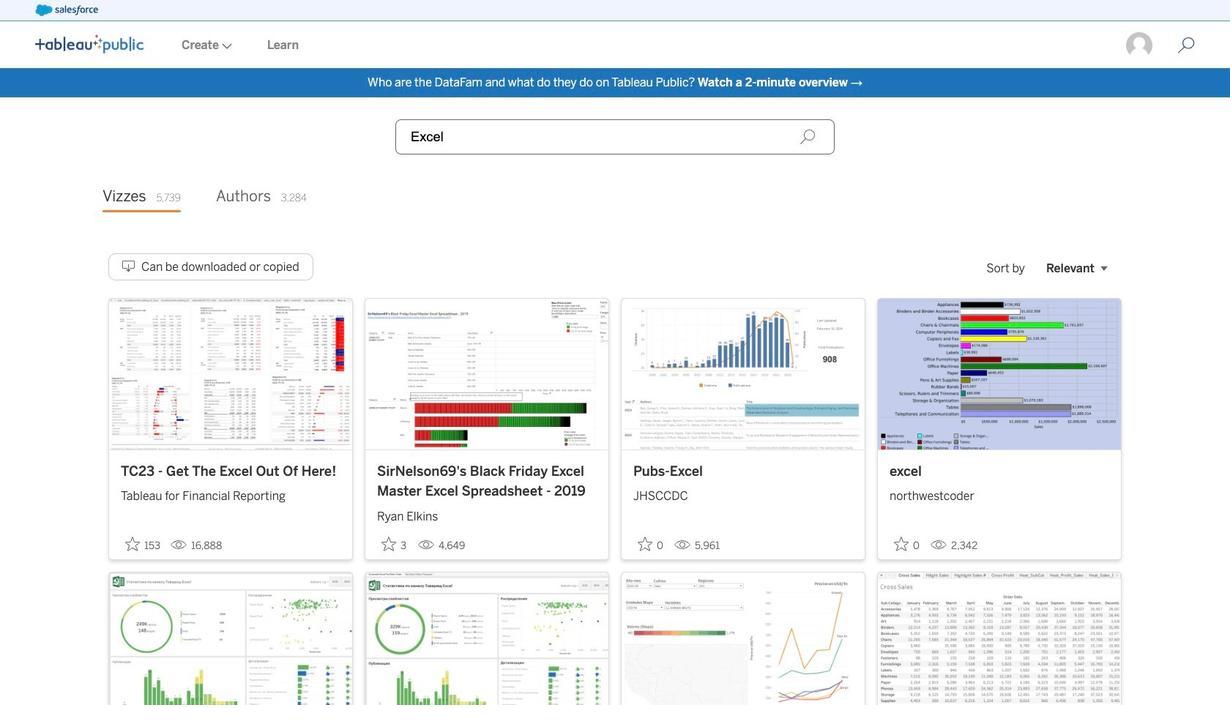 Task type: locate. For each thing, give the bounding box(es) containing it.
add favorite image
[[382, 537, 396, 551], [638, 537, 653, 551], [894, 537, 909, 551]]

1 add favorite image from the left
[[382, 537, 396, 551]]

1 horizontal spatial add favorite image
[[638, 537, 653, 551]]

2 horizontal spatial add favorite image
[[894, 537, 909, 551]]

Add Favorite button
[[121, 532, 165, 556], [377, 532, 412, 556], [634, 532, 669, 556], [890, 532, 925, 556]]

2 add favorite button from the left
[[377, 532, 412, 556]]

3 add favorite button from the left
[[634, 532, 669, 556]]

3 add favorite image from the left
[[894, 537, 909, 551]]

workbook thumbnail image
[[109, 299, 352, 449], [365, 299, 609, 449], [622, 299, 865, 449], [878, 299, 1121, 449], [109, 572, 352, 705], [365, 572, 609, 705], [622, 572, 865, 705], [878, 572, 1121, 705]]

2 add favorite image from the left
[[638, 537, 653, 551]]

0 horizontal spatial add favorite image
[[382, 537, 396, 551]]



Task type: vqa. For each thing, say whether or not it's contained in the screenshot.
4th Add Favorite 'button'
yes



Task type: describe. For each thing, give the bounding box(es) containing it.
add favorite image for fourth add favorite button from the left
[[894, 537, 909, 551]]

1 add favorite button from the left
[[121, 532, 165, 556]]

Search input field
[[395, 119, 835, 155]]

christina.overa image
[[1125, 31, 1154, 60]]

add favorite image for 2nd add favorite button from the right
[[638, 537, 653, 551]]

create image
[[219, 43, 232, 49]]

go to search image
[[1160, 37, 1213, 54]]

add favorite image for second add favorite button from the left
[[382, 537, 396, 551]]

salesforce logo image
[[35, 4, 98, 16]]

4 add favorite button from the left
[[890, 532, 925, 556]]

add favorite image
[[125, 537, 140, 551]]

search image
[[800, 129, 816, 145]]

logo image
[[35, 34, 144, 53]]



